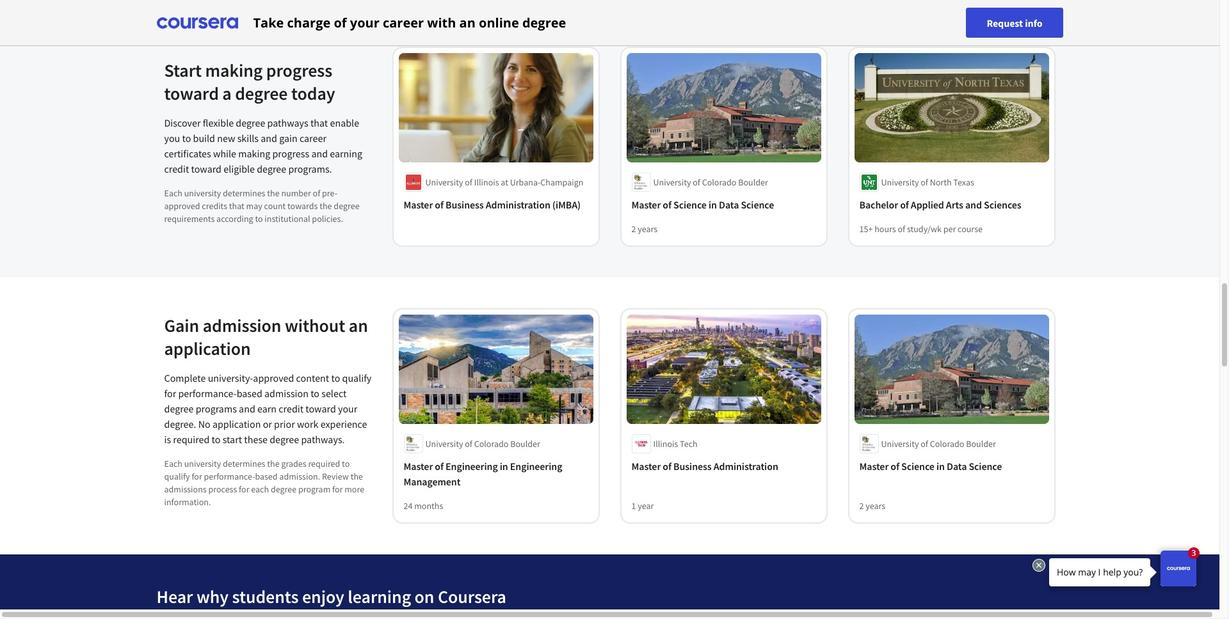 Task type: locate. For each thing, give the bounding box(es) containing it.
each up "requirements"
[[164, 187, 182, 199]]

0 vertical spatial application
[[164, 337, 251, 360]]

administration
[[486, 199, 551, 211], [714, 461, 779, 473]]

required inside 'each university determines the grades required to qualify for performance-based admission. review the admissions process for each degree program for more information.'
[[308, 458, 340, 470]]

1 horizontal spatial engineering
[[510, 461, 563, 473]]

without
[[285, 314, 345, 337]]

university-
[[208, 372, 253, 385]]

to up the review
[[342, 458, 350, 470]]

1 vertical spatial master of science in data science link
[[860, 459, 1044, 475]]

master of business administration
[[632, 461, 779, 473]]

1 horizontal spatial master of science in data science
[[860, 461, 1002, 473]]

is
[[164, 433, 171, 446]]

your right the charge
[[350, 14, 380, 31]]

start
[[164, 59, 202, 82]]

admission up earn
[[265, 387, 309, 400]]

business down tech
[[674, 461, 712, 473]]

1 vertical spatial making
[[238, 147, 270, 160]]

that up according
[[229, 200, 245, 212]]

toward inside start making progress toward a degree today
[[164, 82, 219, 105]]

0 horizontal spatial colorado
[[474, 439, 509, 450]]

1 vertical spatial administration
[[714, 461, 779, 473]]

0 horizontal spatial master of science in data science
[[632, 199, 774, 211]]

process
[[208, 484, 237, 495]]

colorado for master of science in data science link to the top
[[702, 177, 737, 188]]

program
[[298, 484, 331, 495]]

to inside 'each university determines the grades required to qualify for performance-based admission. review the admissions process for each degree program for more information.'
[[342, 458, 350, 470]]

master inside 'master of engineering in engineering management'
[[404, 461, 433, 473]]

university for bachelor of applied arts and sciences link
[[882, 177, 919, 188]]

0 vertical spatial business
[[446, 199, 484, 211]]

required down degree.
[[173, 433, 210, 446]]

career right gain
[[300, 132, 327, 144]]

1 horizontal spatial 2
[[860, 501, 864, 512]]

1 horizontal spatial business
[[674, 461, 712, 473]]

credit down certificates
[[164, 162, 189, 175]]

determines up may
[[223, 187, 265, 199]]

information.
[[164, 497, 211, 508]]

university
[[426, 177, 463, 188], [654, 177, 691, 188], [882, 177, 919, 188], [426, 439, 463, 450], [882, 439, 919, 450]]

0 vertical spatial master of science in data science
[[632, 199, 774, 211]]

based up each
[[255, 471, 278, 483]]

course
[[958, 224, 983, 235]]

for down complete
[[164, 387, 176, 400]]

1 horizontal spatial colorado
[[702, 177, 737, 188]]

sciences
[[984, 199, 1022, 211]]

to up select at the bottom left
[[331, 372, 340, 385]]

application up complete
[[164, 337, 251, 360]]

0 horizontal spatial in
[[500, 461, 508, 473]]

of
[[334, 14, 347, 31], [465, 177, 473, 188], [693, 177, 701, 188], [921, 177, 929, 188], [313, 187, 320, 199], [435, 199, 444, 211], [663, 199, 672, 211], [901, 199, 909, 211], [898, 224, 906, 235], [465, 439, 473, 450], [921, 439, 929, 450], [435, 461, 444, 473], [663, 461, 672, 473], [891, 461, 900, 473]]

1 vertical spatial that
[[229, 200, 245, 212]]

1 horizontal spatial career
[[383, 14, 424, 31]]

0 vertical spatial credit
[[164, 162, 189, 175]]

approved inside each university determines the number of pre- approved credits that may count towards the degree requirements according to institutional policies.
[[164, 200, 200, 212]]

progress down gain
[[272, 147, 309, 160]]

0 horizontal spatial credit
[[164, 162, 189, 175]]

1 horizontal spatial data
[[947, 461, 967, 473]]

determines
[[223, 187, 265, 199], [223, 458, 265, 470]]

each for gain admission without an application
[[164, 458, 182, 470]]

to
[[182, 132, 191, 144], [255, 213, 263, 224], [331, 372, 340, 385], [311, 387, 320, 400], [212, 433, 221, 446], [342, 458, 350, 470]]

number
[[281, 187, 311, 199]]

1 vertical spatial application
[[213, 418, 261, 431]]

2 for master of science in data science link to the top
[[632, 224, 636, 235]]

0 vertical spatial an
[[460, 14, 476, 31]]

your
[[350, 14, 380, 31], [338, 403, 358, 415]]

master of engineering in engineering management link
[[404, 459, 588, 490]]

1 vertical spatial admission
[[265, 387, 309, 400]]

0 horizontal spatial qualify
[[164, 471, 190, 483]]

boulder
[[739, 177, 768, 188], [511, 439, 540, 450], [967, 439, 996, 450]]

0 horizontal spatial administration
[[486, 199, 551, 211]]

institutional
[[265, 213, 310, 224]]

business for master of business administration
[[674, 461, 712, 473]]

master for master of business administration (imba) link
[[404, 199, 433, 211]]

1 determines from the top
[[223, 187, 265, 199]]

1 vertical spatial credit
[[279, 403, 304, 415]]

earning
[[330, 147, 363, 160]]

0 horizontal spatial years
[[638, 224, 658, 235]]

approved up earn
[[253, 372, 294, 385]]

degree right 'a'
[[235, 82, 288, 105]]

1 horizontal spatial administration
[[714, 461, 779, 473]]

the up count
[[267, 187, 280, 199]]

management
[[404, 476, 461, 489]]

to inside each university determines the number of pre- approved credits that may count towards the degree requirements according to institutional policies.
[[255, 213, 263, 224]]

university up admissions at left
[[184, 458, 221, 470]]

qualify inside 'each university determines the grades required to qualify for performance-based admission. review the admissions process for each degree program for more information.'
[[164, 471, 190, 483]]

and left earn
[[239, 403, 255, 415]]

count
[[264, 200, 286, 212]]

0 vertical spatial 2 years
[[632, 224, 658, 235]]

0 horizontal spatial an
[[349, 314, 368, 337]]

illinois left tech
[[654, 439, 678, 450]]

0 horizontal spatial master of science in data science link
[[632, 197, 816, 213]]

with
[[427, 14, 456, 31]]

0 horizontal spatial illinois
[[474, 177, 499, 188]]

0 horizontal spatial required
[[173, 433, 210, 446]]

0 vertical spatial determines
[[223, 187, 265, 199]]

admission up the university-
[[203, 314, 281, 337]]

years for right master of science in data science link
[[866, 501, 886, 512]]

2 determines from the top
[[223, 458, 265, 470]]

2 years for right master of science in data science link
[[860, 501, 886, 512]]

data
[[719, 199, 739, 211], [947, 461, 967, 473]]

degree down prior
[[270, 433, 299, 446]]

colorado
[[702, 177, 737, 188], [474, 439, 509, 450], [930, 439, 965, 450]]

0 vertical spatial career
[[383, 14, 424, 31]]

university up credits at the left of page
[[184, 187, 221, 199]]

pathways
[[267, 116, 309, 129]]

1 horizontal spatial an
[[460, 14, 476, 31]]

0 horizontal spatial 2 years
[[632, 224, 658, 235]]

admission
[[203, 314, 281, 337], [265, 387, 309, 400]]

1 vertical spatial each
[[164, 458, 182, 470]]

your up experience on the bottom left
[[338, 403, 358, 415]]

15+
[[860, 224, 873, 235]]

business down university of illinois at urbana-champaign
[[446, 199, 484, 211]]

for down the review
[[332, 484, 343, 495]]

1 vertical spatial 2 years
[[860, 501, 886, 512]]

of inside each university determines the number of pre- approved credits that may count towards the degree requirements according to institutional policies.
[[313, 187, 320, 199]]

discover flexible degree pathways that enable you to build new skills and gain career certificates while making progress and earning credit toward eligible degree programs.
[[164, 116, 363, 175]]

university for application
[[184, 458, 221, 470]]

24 months
[[404, 501, 443, 512]]

0 horizontal spatial boulder
[[511, 439, 540, 450]]

0 vertical spatial each
[[164, 187, 182, 199]]

2 horizontal spatial in
[[937, 461, 945, 473]]

qualify up select at the bottom left
[[342, 372, 372, 385]]

0 vertical spatial 2
[[632, 224, 636, 235]]

0 horizontal spatial engineering
[[446, 461, 498, 473]]

administration for master of business administration
[[714, 461, 779, 473]]

performance-
[[178, 387, 237, 400], [204, 471, 255, 483]]

0 horizontal spatial career
[[300, 132, 327, 144]]

0 vertical spatial based
[[237, 387, 263, 400]]

0 vertical spatial approved
[[164, 200, 200, 212]]

1 horizontal spatial master of science in data science link
[[860, 459, 1044, 475]]

1 vertical spatial required
[[308, 458, 340, 470]]

to right "you"
[[182, 132, 191, 144]]

2 years for master of science in data science link to the top
[[632, 224, 658, 235]]

approved
[[164, 200, 200, 212], [253, 372, 294, 385]]

2 for right master of science in data science link
[[860, 501, 864, 512]]

1 vertical spatial toward
[[191, 162, 222, 175]]

the
[[267, 187, 280, 199], [320, 200, 332, 212], [267, 458, 280, 470], [351, 471, 363, 483]]

progress down the charge
[[266, 59, 333, 82]]

your inside complete university-approved content to qualify for performance-based admission to select degree programs and earn credit toward your degree. no application or prior work experience is required to start these degree pathways.
[[338, 403, 358, 415]]

credits
[[202, 200, 227, 212]]

master of engineering in engineering management
[[404, 461, 563, 489]]

1 year
[[632, 501, 654, 512]]

programs.
[[288, 162, 332, 175]]

2 each from the top
[[164, 458, 182, 470]]

required up the review
[[308, 458, 340, 470]]

pathways.
[[301, 433, 345, 446]]

2 engineering from the left
[[510, 461, 563, 473]]

an inside gain admission without an application
[[349, 314, 368, 337]]

0 horizontal spatial 2
[[632, 224, 636, 235]]

1 horizontal spatial boulder
[[739, 177, 768, 188]]

qualify up admissions at left
[[164, 471, 190, 483]]

based inside 'each university determines the grades required to qualify for performance-based admission. review the admissions process for each degree program for more information.'
[[255, 471, 278, 483]]

determines inside 'each university determines the grades required to qualify for performance-based admission. review the admissions process for each degree program for more information.'
[[223, 458, 265, 470]]

and left gain
[[261, 132, 277, 144]]

2 university from the top
[[184, 458, 221, 470]]

1 vertical spatial progress
[[272, 147, 309, 160]]

0 horizontal spatial that
[[229, 200, 245, 212]]

1 horizontal spatial credit
[[279, 403, 304, 415]]

determines down 'start'
[[223, 458, 265, 470]]

bachelor of applied arts and sciences link
[[860, 197, 1044, 213]]

making inside start making progress toward a degree today
[[205, 59, 263, 82]]

master for master of business administration link
[[632, 461, 661, 473]]

an right without
[[349, 314, 368, 337]]

1 vertical spatial years
[[866, 501, 886, 512]]

2 horizontal spatial boulder
[[967, 439, 996, 450]]

1 vertical spatial qualify
[[164, 471, 190, 483]]

1 vertical spatial university
[[184, 458, 221, 470]]

credit up prior
[[279, 403, 304, 415]]

university for a
[[184, 187, 221, 199]]

each
[[164, 187, 182, 199], [164, 458, 182, 470]]

1 vertical spatial business
[[674, 461, 712, 473]]

illinois
[[474, 177, 499, 188], [654, 439, 678, 450]]

qualify
[[342, 372, 372, 385], [164, 471, 190, 483]]

each down is
[[164, 458, 182, 470]]

approved up "requirements"
[[164, 200, 200, 212]]

0 vertical spatial required
[[173, 433, 210, 446]]

1 vertical spatial career
[[300, 132, 327, 144]]

university inside 'each university determines the grades required to qualify for performance-based admission. review the admissions process for each degree program for more information.'
[[184, 458, 221, 470]]

1 vertical spatial based
[[255, 471, 278, 483]]

each inside each university determines the number of pre- approved credits that may count towards the degree requirements according to institutional policies.
[[164, 187, 182, 199]]

each university determines the number of pre- approved credits that may count towards the degree requirements according to institutional policies.
[[164, 187, 360, 224]]

performance- inside complete university-approved content to qualify for performance-based admission to select degree programs and earn credit toward your degree. no application or prior work experience is required to start these degree pathways.
[[178, 387, 237, 400]]

2 years
[[632, 224, 658, 235], [860, 501, 886, 512]]

required
[[173, 433, 210, 446], [308, 458, 340, 470]]

0 vertical spatial making
[[205, 59, 263, 82]]

1 vertical spatial approved
[[253, 372, 294, 385]]

colorado for master of engineering in engineering management link
[[474, 439, 509, 450]]

progress
[[266, 59, 333, 82], [272, 147, 309, 160]]

flexible
[[203, 116, 234, 129]]

0 vertical spatial years
[[638, 224, 658, 235]]

0 vertical spatial performance-
[[178, 387, 237, 400]]

1 horizontal spatial required
[[308, 458, 340, 470]]

engineering
[[446, 461, 498, 473], [510, 461, 563, 473]]

1 horizontal spatial 2 years
[[860, 501, 886, 512]]

toward down the while
[[191, 162, 222, 175]]

determines inside each university determines the number of pre- approved credits that may count towards the degree requirements according to institutional policies.
[[223, 187, 265, 199]]

each inside 'each university determines the grades required to qualify for performance-based admission. review the admissions process for each degree program for more information.'
[[164, 458, 182, 470]]

hear why students enjoy learning on coursera
[[157, 586, 507, 609]]

1 horizontal spatial that
[[311, 116, 328, 129]]

champaign
[[541, 177, 584, 188]]

years for master of science in data science link to the top
[[638, 224, 658, 235]]

master
[[404, 199, 433, 211], [632, 199, 661, 211], [404, 461, 433, 473], [632, 461, 661, 473], [860, 461, 889, 473]]

0 vertical spatial university
[[184, 187, 221, 199]]

determines for a
[[223, 187, 265, 199]]

1 vertical spatial 2
[[860, 501, 864, 512]]

and
[[261, 132, 277, 144], [312, 147, 328, 160], [966, 199, 982, 211], [239, 403, 255, 415]]

0 vertical spatial illinois
[[474, 177, 499, 188]]

1 each from the top
[[164, 187, 182, 199]]

1 horizontal spatial university of colorado boulder
[[654, 177, 768, 188]]

1 university from the top
[[184, 187, 221, 199]]

university
[[184, 187, 221, 199], [184, 458, 221, 470]]

illinois left at
[[474, 177, 499, 188]]

career left the with
[[383, 14, 424, 31]]

science
[[674, 199, 707, 211], [741, 199, 774, 211], [902, 461, 935, 473], [969, 461, 1002, 473]]

1 vertical spatial illinois
[[654, 439, 678, 450]]

performance- up process
[[204, 471, 255, 483]]

study/wk
[[908, 224, 942, 235]]

review
[[322, 471, 349, 483]]

0 vertical spatial data
[[719, 199, 739, 211]]

0 vertical spatial that
[[311, 116, 328, 129]]

to down may
[[255, 213, 263, 224]]

enable
[[330, 116, 359, 129]]

toward up work
[[306, 403, 336, 415]]

0 vertical spatial progress
[[266, 59, 333, 82]]

degree
[[523, 14, 566, 31], [235, 82, 288, 105], [236, 116, 265, 129], [257, 162, 286, 175], [334, 200, 360, 212], [164, 403, 194, 415], [270, 433, 299, 446], [271, 484, 297, 495]]

you
[[164, 132, 180, 144]]

making right start
[[205, 59, 263, 82]]

grades
[[281, 458, 307, 470]]

colorado for right master of science in data science link
[[930, 439, 965, 450]]

coursera image
[[157, 12, 238, 33]]

making down skills
[[238, 147, 270, 160]]

request
[[987, 16, 1024, 29]]

2 horizontal spatial colorado
[[930, 439, 965, 450]]

start making progress toward a degree today
[[164, 59, 335, 105]]

performance- up programs at the left
[[178, 387, 237, 400]]

0 horizontal spatial business
[[446, 199, 484, 211]]

at
[[501, 177, 508, 188]]

1 vertical spatial an
[[349, 314, 368, 337]]

degree right the eligible
[[257, 162, 286, 175]]

credit inside "discover flexible degree pathways that enable you to build new skills and gain career certificates while making progress and earning credit toward eligible degree programs."
[[164, 162, 189, 175]]

to inside "discover flexible degree pathways that enable you to build new skills and gain career certificates while making progress and earning credit toward eligible degree programs."
[[182, 132, 191, 144]]

programs
[[196, 403, 237, 415]]

1 vertical spatial your
[[338, 403, 358, 415]]

based up earn
[[237, 387, 263, 400]]

application up 'start'
[[213, 418, 261, 431]]

application
[[164, 337, 251, 360], [213, 418, 261, 431]]

gain admission without an application
[[164, 314, 368, 360]]

request info
[[987, 16, 1043, 29]]

0 vertical spatial qualify
[[342, 372, 372, 385]]

toward up discover
[[164, 82, 219, 105]]

to down content
[[311, 387, 320, 400]]

1 horizontal spatial approved
[[253, 372, 294, 385]]

university of colorado boulder
[[654, 177, 768, 188], [426, 439, 540, 450], [882, 439, 996, 450]]

1 vertical spatial performance-
[[204, 471, 255, 483]]

0 vertical spatial master of science in data science link
[[632, 197, 816, 213]]

0 vertical spatial admission
[[203, 314, 281, 337]]

1 horizontal spatial qualify
[[342, 372, 372, 385]]

degree down pre-
[[334, 200, 360, 212]]

each for start making progress toward a degree today
[[164, 187, 182, 199]]

university inside each university determines the number of pre- approved credits that may count towards the degree requirements according to institutional policies.
[[184, 187, 221, 199]]

content
[[296, 372, 329, 385]]

1 horizontal spatial illinois
[[654, 439, 678, 450]]

2 vertical spatial toward
[[306, 403, 336, 415]]

that left enable
[[311, 116, 328, 129]]

0 vertical spatial toward
[[164, 82, 219, 105]]

1 vertical spatial determines
[[223, 458, 265, 470]]

based
[[237, 387, 263, 400], [255, 471, 278, 483]]

the up policies.
[[320, 200, 332, 212]]

0 vertical spatial administration
[[486, 199, 551, 211]]

degree down admission. on the bottom of page
[[271, 484, 297, 495]]

1 horizontal spatial years
[[866, 501, 886, 512]]

an right the with
[[460, 14, 476, 31]]



Task type: vqa. For each thing, say whether or not it's contained in the screenshot.
leftmost the qualify
yes



Task type: describe. For each thing, give the bounding box(es) containing it.
business for master of business administration (imba)
[[446, 199, 484, 211]]

0 horizontal spatial university of colorado boulder
[[426, 439, 540, 450]]

take charge of your career with an online degree
[[253, 14, 566, 31]]

admission.
[[279, 471, 320, 483]]

why
[[197, 586, 229, 609]]

applied
[[911, 199, 945, 211]]

illinois tech
[[654, 439, 698, 450]]

degree inside each university determines the number of pre- approved credits that may count towards the degree requirements according to institutional policies.
[[334, 200, 360, 212]]

based inside complete university-approved content to qualify for performance-based admission to select degree programs and earn credit toward your degree. no application or prior work experience is required to start these degree pathways.
[[237, 387, 263, 400]]

admission inside complete university-approved content to qualify for performance-based admission to select degree programs and earn credit toward your degree. no application or prior work experience is required to start these degree pathways.
[[265, 387, 309, 400]]

master for master of science in data science link to the top
[[632, 199, 661, 211]]

university of illinois at urbana-champaign
[[426, 177, 584, 188]]

and up programs.
[[312, 147, 328, 160]]

while
[[213, 147, 236, 160]]

request info button
[[967, 8, 1064, 38]]

and right arts
[[966, 199, 982, 211]]

coursera
[[438, 586, 507, 609]]

of inside bachelor of applied arts and sciences link
[[901, 199, 909, 211]]

a
[[222, 82, 232, 105]]

learning
[[348, 586, 411, 609]]

that inside "discover flexible degree pathways that enable you to build new skills and gain career certificates while making progress and earning credit toward eligible degree programs."
[[311, 116, 328, 129]]

progress inside "discover flexible degree pathways that enable you to build new skills and gain career certificates while making progress and earning credit toward eligible degree programs."
[[272, 147, 309, 160]]

24
[[404, 501, 413, 512]]

and inside complete university-approved content to qualify for performance-based admission to select degree programs and earn credit toward your degree. no application or prior work experience is required to start these degree pathways.
[[239, 403, 255, 415]]

progress inside start making progress toward a degree today
[[266, 59, 333, 82]]

application inside complete university-approved content to qualify for performance-based admission to select degree programs and earn credit toward your degree. no application or prior work experience is required to start these degree pathways.
[[213, 418, 261, 431]]

on
[[415, 586, 435, 609]]

toward inside complete university-approved content to qualify for performance-based admission to select degree programs and earn credit toward your degree. no application or prior work experience is required to start these degree pathways.
[[306, 403, 336, 415]]

per
[[944, 224, 956, 235]]

pre-
[[322, 187, 338, 199]]

policies.
[[312, 213, 343, 224]]

1 vertical spatial data
[[947, 461, 967, 473]]

(imba)
[[553, 199, 581, 211]]

performance- inside 'each university determines the grades required to qualify for performance-based admission. review the admissions process for each degree program for more information.'
[[204, 471, 255, 483]]

charge
[[287, 14, 331, 31]]

15+ hours of study/wk per course
[[860, 224, 983, 235]]

select
[[322, 387, 347, 400]]

degree up degree.
[[164, 403, 194, 415]]

degree inside 'each university determines the grades required to qualify for performance-based admission. review the admissions process for each degree program for more information.'
[[271, 484, 297, 495]]

for up admissions at left
[[192, 471, 202, 483]]

the up more
[[351, 471, 363, 483]]

degree inside start making progress toward a degree today
[[235, 82, 288, 105]]

administration for master of business administration (imba)
[[486, 199, 551, 211]]

or
[[263, 418, 272, 431]]

no
[[198, 418, 211, 431]]

eligible
[[224, 162, 255, 175]]

required inside complete university-approved content to qualify for performance-based admission to select degree programs and earn credit toward your degree. no application or prior work experience is required to start these degree pathways.
[[173, 433, 210, 446]]

tech
[[680, 439, 698, 450]]

in inside 'master of engineering in engineering management'
[[500, 461, 508, 473]]

boulder for master of engineering in engineering management link
[[511, 439, 540, 450]]

hours
[[875, 224, 896, 235]]

approved inside complete university-approved content to qualify for performance-based admission to select degree programs and earn credit toward your degree. no application or prior work experience is required to start these degree pathways.
[[253, 372, 294, 385]]

arts
[[947, 199, 964, 211]]

qualify inside complete university-approved content to qualify for performance-based admission to select degree programs and earn credit toward your degree. no application or prior work experience is required to start these degree pathways.
[[342, 372, 372, 385]]

1
[[632, 501, 636, 512]]

degree right online
[[523, 14, 566, 31]]

complete university-approved content to qualify for performance-based admission to select degree programs and earn credit toward your degree. no application or prior work experience is required to start these degree pathways.
[[164, 372, 372, 446]]

of inside master of business administration link
[[663, 461, 672, 473]]

year
[[638, 501, 654, 512]]

1 engineering from the left
[[446, 461, 498, 473]]

career inside "discover flexible degree pathways that enable you to build new skills and gain career certificates while making progress and earning credit toward eligible degree programs."
[[300, 132, 327, 144]]

bachelor
[[860, 199, 899, 211]]

university of north texas
[[882, 177, 975, 188]]

making inside "discover flexible degree pathways that enable you to build new skills and gain career certificates while making progress and earning credit toward eligible degree programs."
[[238, 147, 270, 160]]

urbana-
[[510, 177, 541, 188]]

the left grades
[[267, 458, 280, 470]]

master of business administration link
[[632, 459, 816, 475]]

skills
[[237, 132, 259, 144]]

towards
[[288, 200, 318, 212]]

master for master of engineering in engineering management link
[[404, 461, 433, 473]]

students
[[232, 586, 299, 609]]

master of business administration (imba) link
[[404, 197, 588, 213]]

gain
[[164, 314, 199, 337]]

work
[[297, 418, 319, 431]]

these
[[244, 433, 268, 446]]

for inside complete university-approved content to qualify for performance-based admission to select degree programs and earn credit toward your degree. no application or prior work experience is required to start these degree pathways.
[[164, 387, 176, 400]]

credit inside complete university-approved content to qualify for performance-based admission to select degree programs and earn credit toward your degree. no application or prior work experience is required to start these degree pathways.
[[279, 403, 304, 415]]

bachelor of applied arts and sciences
[[860, 199, 1022, 211]]

certificates
[[164, 147, 211, 160]]

each
[[251, 484, 269, 495]]

boulder for right master of science in data science link
[[967, 439, 996, 450]]

admissions
[[164, 484, 207, 495]]

texas
[[954, 177, 975, 188]]

toward inside "discover flexible degree pathways that enable you to build new skills and gain career certificates while making progress and earning credit toward eligible degree programs."
[[191, 162, 222, 175]]

months
[[415, 501, 443, 512]]

hear
[[157, 586, 193, 609]]

build
[[193, 132, 215, 144]]

online
[[479, 14, 519, 31]]

admission inside gain admission without an application
[[203, 314, 281, 337]]

application inside gain admission without an application
[[164, 337, 251, 360]]

earn
[[257, 403, 277, 415]]

for left each
[[239, 484, 249, 495]]

of inside master of business administration (imba) link
[[435, 199, 444, 211]]

complete
[[164, 372, 206, 385]]

more
[[345, 484, 364, 495]]

new
[[217, 132, 235, 144]]

of inside 'master of engineering in engineering management'
[[435, 461, 444, 473]]

experience
[[321, 418, 367, 431]]

determines for application
[[223, 458, 265, 470]]

discover
[[164, 116, 201, 129]]

requirements
[[164, 213, 215, 224]]

1 horizontal spatial in
[[709, 199, 717, 211]]

prior
[[274, 418, 295, 431]]

university for master of business administration (imba) link
[[426, 177, 463, 188]]

that inside each university determines the number of pre- approved credits that may count towards the degree requirements according to institutional policies.
[[229, 200, 245, 212]]

info
[[1025, 16, 1043, 29]]

0 horizontal spatial data
[[719, 199, 739, 211]]

enjoy
[[302, 586, 344, 609]]

0 vertical spatial your
[[350, 14, 380, 31]]

master for right master of science in data science link
[[860, 461, 889, 473]]

1 vertical spatial master of science in data science
[[860, 461, 1002, 473]]

2 horizontal spatial university of colorado boulder
[[882, 439, 996, 450]]

to left 'start'
[[212, 433, 221, 446]]

according
[[217, 213, 253, 224]]

take
[[253, 14, 284, 31]]

today
[[291, 82, 335, 105]]

each university determines the grades required to qualify for performance-based admission. review the admissions process for each degree program for more information.
[[164, 458, 364, 508]]

boulder for master of science in data science link to the top
[[739, 177, 768, 188]]

degree up skills
[[236, 116, 265, 129]]

degree.
[[164, 418, 196, 431]]

may
[[246, 200, 262, 212]]

university for master of engineering in engineering management link
[[426, 439, 463, 450]]



